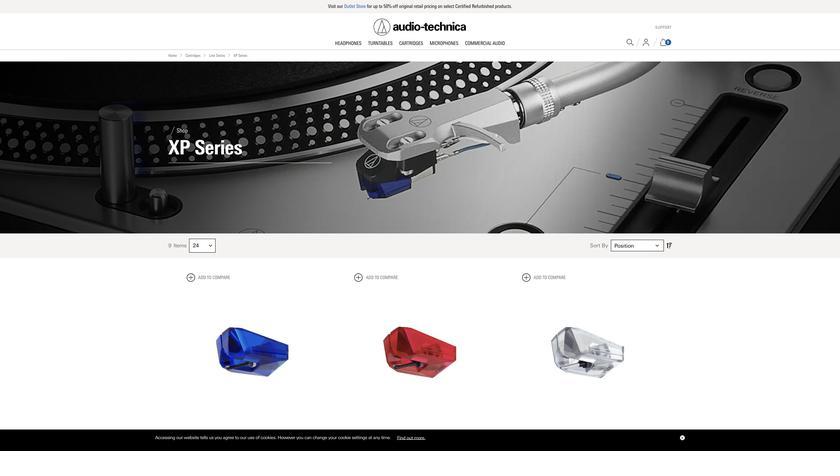 Task type: vqa. For each thing, say whether or not it's contained in the screenshot.
Option Group related to ES945O/XLR image
no



Task type: locate. For each thing, give the bounding box(es) containing it.
0 horizontal spatial add to compare
[[198, 275, 230, 281]]

any
[[373, 436, 380, 441]]

2 add from the left
[[366, 275, 374, 281]]

atn xp3 image
[[187, 288, 318, 419]]

0 horizontal spatial add to compare button
[[187, 274, 230, 282]]

add to compare button
[[187, 274, 230, 282], [355, 274, 398, 282], [523, 274, 566, 282]]

our
[[337, 3, 343, 9], [176, 436, 183, 441], [240, 436, 247, 441]]

breadcrumbs image left line on the left top of the page
[[203, 54, 207, 57]]

0 horizontal spatial compare
[[213, 275, 230, 281]]

your
[[329, 436, 337, 441]]

1 horizontal spatial add to compare
[[366, 275, 398, 281]]

sort
[[590, 243, 601, 249]]

accessing
[[155, 436, 175, 441]]

xp series right the 'line series'
[[234, 53, 248, 58]]

series
[[216, 53, 225, 58], [239, 53, 248, 58], [195, 136, 242, 160]]

atn xp7 image
[[523, 288, 654, 419]]

1 vertical spatial xp
[[169, 136, 190, 160]]

xp right the 'line series'
[[234, 53, 238, 58]]

commercial
[[465, 40, 492, 46]]

by
[[602, 243, 609, 249]]

however
[[278, 436, 295, 441]]

cartridges link right breadcrumbs icon
[[186, 53, 201, 59]]

1 horizontal spatial add
[[366, 275, 374, 281]]

xp series
[[234, 53, 248, 58], [169, 136, 242, 160]]

sort by
[[590, 243, 609, 249]]

1 add from the left
[[198, 275, 206, 281]]

3 add to compare button from the left
[[523, 274, 566, 282]]

compare
[[213, 275, 230, 281], [381, 275, 398, 281], [548, 275, 566, 281]]

1 horizontal spatial add to compare button
[[355, 274, 398, 282]]

0 horizontal spatial you
[[215, 436, 222, 441]]

divider line image
[[654, 38, 658, 47]]

2 add to compare button from the left
[[355, 274, 398, 282]]

xp series image
[[0, 62, 841, 234]]

xp down shop
[[169, 136, 190, 160]]

0 horizontal spatial breadcrumbs image
[[203, 54, 207, 57]]

0 horizontal spatial divider line image
[[169, 127, 177, 135]]

compare for add to compare button for atn xp3 image
[[213, 275, 230, 281]]

add to compare for atn xp3 image
[[198, 275, 230, 281]]

0 vertical spatial cartridges
[[400, 40, 423, 46]]

divider line image
[[636, 38, 640, 47], [169, 127, 177, 135]]

1 you from the left
[[215, 436, 222, 441]]

cross image
[[681, 437, 684, 440]]

line series
[[209, 53, 225, 58]]

50%-
[[384, 3, 393, 9]]

you right us at the left
[[215, 436, 222, 441]]

3 add to compare from the left
[[534, 275, 566, 281]]

items
[[174, 243, 187, 249]]

1 horizontal spatial compare
[[381, 275, 398, 281]]

0 vertical spatial xp
[[234, 53, 238, 58]]

add for atn xp5 image
[[366, 275, 374, 281]]

0 vertical spatial cartridges link
[[396, 40, 427, 47]]

headphones
[[335, 40, 362, 46]]

1 compare from the left
[[213, 275, 230, 281]]

add for atn xp7 image
[[534, 275, 542, 281]]

cartridges right breadcrumbs icon
[[186, 53, 201, 58]]

breadcrumbs image
[[203, 54, 207, 57], [228, 54, 231, 57]]

microphones link
[[427, 40, 462, 47]]

1 horizontal spatial cartridges link
[[396, 40, 427, 47]]

add
[[198, 275, 206, 281], [366, 275, 374, 281], [534, 275, 542, 281]]

find
[[397, 436, 406, 441]]

2 horizontal spatial add to compare button
[[523, 274, 566, 282]]

xp
[[234, 53, 238, 58], [169, 136, 190, 160]]

2 horizontal spatial add to compare
[[534, 275, 566, 281]]

0 vertical spatial divider line image
[[636, 38, 640, 47]]

2 compare from the left
[[381, 275, 398, 281]]

0 horizontal spatial our
[[176, 436, 183, 441]]

support
[[656, 25, 672, 30]]

visit our outlet store for up to 50%-off original retail pricing on select certified refurbished products.
[[328, 3, 512, 9]]

2 horizontal spatial add
[[534, 275, 542, 281]]

0 horizontal spatial cartridges link
[[186, 53, 201, 59]]

up
[[373, 3, 378, 9]]

add to compare for atn xp5 image
[[366, 275, 398, 281]]

1 add to compare from the left
[[198, 275, 230, 281]]

our right visit
[[337, 3, 343, 9]]

at
[[369, 436, 372, 441]]

2 horizontal spatial compare
[[548, 275, 566, 281]]

select
[[444, 3, 455, 9]]

turntables link
[[365, 40, 396, 47]]

9 items
[[169, 243, 187, 249]]

visit
[[328, 3, 336, 9]]

0 horizontal spatial add
[[198, 275, 206, 281]]

add to compare
[[198, 275, 230, 281], [366, 275, 398, 281], [534, 275, 566, 281]]

home
[[169, 53, 177, 58]]

carrat down image
[[656, 244, 659, 248]]

1 vertical spatial cartridges
[[186, 53, 201, 58]]

1 horizontal spatial our
[[240, 436, 247, 441]]

1 horizontal spatial breadcrumbs image
[[228, 54, 231, 57]]

1 add to compare button from the left
[[187, 274, 230, 282]]

you left the can at the left
[[296, 436, 304, 441]]

website
[[184, 436, 199, 441]]

3 add from the left
[[534, 275, 542, 281]]

you
[[215, 436, 222, 441], [296, 436, 304, 441]]

view
[[571, 429, 583, 435]]

line series link
[[209, 53, 225, 59]]

2 horizontal spatial our
[[337, 3, 343, 9]]

product
[[584, 429, 605, 435]]

xp series down shop
[[169, 136, 242, 160]]

1 horizontal spatial xp
[[234, 53, 238, 58]]

3 compare from the left
[[548, 275, 566, 281]]

2 add to compare from the left
[[366, 275, 398, 281]]

outlet store link
[[344, 3, 366, 9]]

basket image
[[660, 39, 668, 46]]

add to compare for atn xp7 image
[[534, 275, 566, 281]]

atn xp5 image
[[355, 288, 486, 419]]

our left website
[[176, 436, 183, 441]]

cartridges down store logo
[[400, 40, 423, 46]]

cartridges
[[400, 40, 423, 46], [186, 53, 201, 58]]

breadcrumbs image right the 'line series'
[[228, 54, 231, 57]]

to
[[379, 3, 383, 9], [207, 275, 212, 281], [375, 275, 379, 281], [543, 275, 547, 281], [235, 436, 239, 441]]

compare for add to compare button corresponding to atn xp5 image
[[381, 275, 398, 281]]

audio
[[493, 40, 505, 46]]

out
[[407, 436, 413, 441]]

1 horizontal spatial you
[[296, 436, 304, 441]]

cartridges link down store logo
[[396, 40, 427, 47]]

cartridges link
[[396, 40, 427, 47], [186, 53, 201, 59]]

0 horizontal spatial cartridges
[[186, 53, 201, 58]]

products.
[[495, 3, 512, 9]]

0
[[668, 40, 670, 45]]

compare for atn xp7 image add to compare button
[[548, 275, 566, 281]]

our left use
[[240, 436, 247, 441]]



Task type: describe. For each thing, give the bounding box(es) containing it.
change
[[313, 436, 327, 441]]

view product link
[[558, 425, 619, 439]]

of
[[256, 436, 260, 441]]

tells
[[200, 436, 208, 441]]

to for atn xp3 image
[[207, 275, 212, 281]]

0 horizontal spatial xp
[[169, 136, 190, 160]]

commercial audio link
[[462, 40, 509, 47]]

pricing
[[425, 3, 437, 9]]

certified
[[456, 3, 471, 9]]

refurbished
[[472, 3, 494, 9]]

set descending direction image
[[667, 242, 672, 250]]

to for atn xp7 image
[[543, 275, 547, 281]]

add for atn xp3 image
[[198, 275, 206, 281]]

original
[[399, 3, 413, 9]]

for
[[367, 3, 372, 9]]

on
[[438, 3, 443, 9]]

2 breadcrumbs image from the left
[[228, 54, 231, 57]]

store logo image
[[374, 19, 467, 36]]

can
[[305, 436, 312, 441]]

settings
[[352, 436, 367, 441]]

use
[[248, 436, 255, 441]]

commercial audio
[[465, 40, 505, 46]]

our for visit
[[337, 3, 343, 9]]

off
[[393, 3, 398, 9]]

0 vertical spatial xp series
[[234, 53, 248, 58]]

2 you from the left
[[296, 436, 304, 441]]

breadcrumbs image
[[180, 54, 183, 57]]

carrat down image
[[209, 244, 213, 248]]

1 horizontal spatial cartridges
[[400, 40, 423, 46]]

our for accessing
[[176, 436, 183, 441]]

add to compare button for atn xp5 image
[[355, 274, 398, 282]]

us
[[209, 436, 214, 441]]

find out more.
[[397, 436, 426, 441]]

cookie
[[338, 436, 351, 441]]

cookies.
[[261, 436, 277, 441]]

1 horizontal spatial divider line image
[[636, 38, 640, 47]]

9
[[169, 243, 171, 249]]

1 breadcrumbs image from the left
[[203, 54, 207, 57]]

1 vertical spatial cartridges link
[[186, 53, 201, 59]]

retail
[[414, 3, 423, 9]]

headphones link
[[332, 40, 365, 47]]

turntables
[[368, 40, 393, 46]]

outlet
[[344, 3, 355, 9]]

0 link
[[660, 39, 672, 46]]

support link
[[656, 25, 672, 30]]

view product
[[571, 429, 605, 435]]

accessing our website tells us you agree to our use of cookies. however you can change your cookie settings at any time.
[[155, 436, 392, 441]]

line
[[209, 53, 215, 58]]

store
[[357, 3, 366, 9]]

time.
[[381, 436, 391, 441]]

find out more. link
[[392, 433, 431, 444]]

1 vertical spatial xp series
[[169, 136, 242, 160]]

to for atn xp5 image
[[375, 275, 379, 281]]

microphones
[[430, 40, 459, 46]]

home link
[[169, 53, 177, 59]]

add to compare button for atn xp3 image
[[187, 274, 230, 282]]

add to compare button for atn xp7 image
[[523, 274, 566, 282]]

magnifying glass image
[[627, 39, 634, 46]]

agree
[[223, 436, 234, 441]]

shop
[[177, 127, 188, 135]]

more.
[[414, 436, 426, 441]]

1 vertical spatial divider line image
[[169, 127, 177, 135]]



